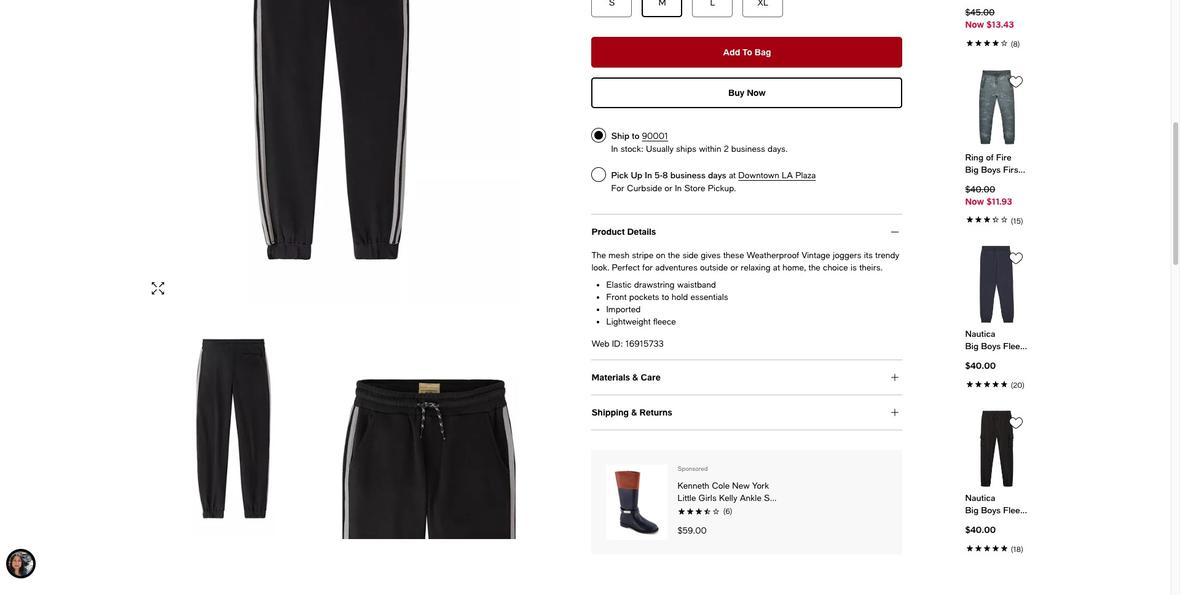 Task type: describe. For each thing, give the bounding box(es) containing it.
0 vertical spatial in
[[611, 144, 618, 154]]

ring
[[966, 152, 984, 162]]

returns
[[640, 407, 673, 417]]

big boys fleece cargo joggers image
[[966, 411, 1028, 487]]

drawstring
[[634, 280, 675, 289]]

$40.00 for (18)
[[966, 525, 996, 535]]

big boys fleece jogger pants image
[[966, 246, 1028, 323]]

buy
[[729, 87, 745, 98]]

product details button
[[592, 214, 903, 249]]

full screen image
[[151, 281, 165, 296]]

buy now
[[729, 87, 766, 98]]

0 vertical spatial or
[[665, 183, 673, 193]]

product details
[[592, 226, 656, 237]]

nautica link
[[966, 492, 1028, 517]]

1 horizontal spatial in
[[645, 170, 652, 180]]

kenneth
[[678, 481, 710, 490]]

carousel element
[[966, 0, 1086, 555]]

its
[[864, 250, 873, 260]]

stock:
[[621, 144, 644, 154]]

cole
[[712, 481, 730, 490]]

0 vertical spatial the
[[668, 250, 680, 260]]

outside
[[700, 262, 728, 272]]

materials & care button
[[592, 360, 903, 395]]

look.
[[592, 262, 610, 272]]

fleece
[[1004, 341, 1030, 351]]

imported
[[607, 304, 641, 314]]

kenneth cole new york little girls kelly ankle s...
[[678, 481, 777, 503]]

pick up                               in 5-8 business days at downtown la plaza
[[611, 170, 816, 180]]

trendy
[[876, 250, 900, 260]]

3.4 out of 5 rating with 15 reviews image
[[966, 213, 1028, 226]]

elastic drawstring waistband front pockets to hold essentials imported lightweight fleece
[[607, 280, 729, 326]]

york
[[752, 481, 769, 490]]

materials
[[592, 372, 630, 382]]

at inside the mesh stripe on the side gives these weatherproof vintage joggers its trendy look. perfect for adventures outside or relaxing at home, the choice is theirs.
[[773, 262, 780, 272]]

web
[[592, 339, 610, 348]]

shipping & returns
[[592, 407, 673, 417]]

$45.00 now $13.43
[[966, 7, 1014, 30]]

joggers
[[833, 250, 862, 260]]

home,
[[783, 262, 806, 272]]

pants
[[1063, 341, 1086, 351]]

for curbside or in store pickup.
[[611, 183, 736, 193]]

1 horizontal spatial the
[[809, 262, 821, 272]]

hold
[[672, 292, 688, 302]]

nautica for nautica big boys fleece jogger pants
[[966, 328, 996, 339]]

essentials
[[691, 292, 729, 302]]

(6)
[[723, 507, 733, 515]]

girls
[[699, 493, 717, 503]]

ship to 90001
[[611, 130, 668, 141]]

$40.00 now $11.93
[[966, 184, 1013, 206]]

1 horizontal spatial business
[[732, 144, 765, 154]]

now for $40.00 now $11.93
[[966, 196, 985, 206]]

materials & care
[[592, 372, 661, 382]]

$59.00
[[678, 525, 707, 535]]

theirs.
[[860, 262, 883, 272]]

these
[[723, 250, 744, 260]]

perfect
[[612, 262, 640, 272]]

days.
[[768, 144, 788, 154]]

& for shipping
[[631, 407, 637, 417]]

now for $45.00 now $13.43
[[966, 19, 985, 30]]

la
[[782, 170, 793, 180]]

downtown
[[739, 170, 780, 180]]

add to bag button
[[592, 37, 903, 67]]

fire
[[997, 152, 1012, 162]]

4 out of 5 rating with 8 reviews image
[[966, 36, 1028, 50]]

(20)
[[1011, 381, 1025, 390]]

shipping
[[592, 407, 629, 417]]

shipping & returns button
[[592, 395, 903, 430]]

mesh
[[609, 250, 630, 260]]

the
[[592, 250, 606, 260]]

kelly
[[719, 493, 738, 503]]

(18)
[[1011, 545, 1024, 554]]

in stock: usually ships within 2 business days.
[[611, 144, 788, 154]]

nautica for nautica
[[966, 493, 996, 503]]

0 horizontal spatial business
[[671, 170, 706, 180]]

fleece
[[653, 316, 676, 326]]

ankle
[[740, 493, 762, 503]]

90001 button
[[642, 131, 668, 141]]

ring of fire link
[[966, 151, 1028, 176]]

lightweight
[[607, 316, 651, 326]]

4.9444 out of 5 rating with 18 reviews image
[[966, 541, 1028, 555]]

to inside elastic drawstring waistband front pockets to hold essentials imported lightweight fleece
[[662, 292, 669, 302]]

web id: 16915733
[[592, 339, 664, 348]]



Task type: vqa. For each thing, say whether or not it's contained in the screenshot.
Bonus Offer With Purchase. $24.99 Diamond Earrings Or Necklace With Purchase. image corresponding to Diamond Rope-Framed Tennis Bracelet (1 ct. t.w.) in 14k Rose Gold group
no



Task type: locate. For each thing, give the bounding box(es) containing it.
& inside dropdown button
[[633, 372, 639, 382]]

nautica big boys fleece jogger pants
[[966, 328, 1086, 351]]

gives
[[701, 250, 721, 260]]

90001
[[642, 131, 668, 141]]

8
[[663, 170, 668, 180]]

pick
[[611, 170, 629, 180]]

on
[[656, 250, 666, 260]]

side
[[683, 250, 699, 260]]

big boys first team knit joggers, created for macy's image
[[966, 70, 1028, 146]]

jogger
[[1033, 341, 1061, 351]]

stripe
[[632, 250, 654, 260]]

plaza
[[796, 170, 816, 180]]

in down ship
[[611, 144, 618, 154]]

now for buy now
[[747, 87, 766, 98]]

2 vertical spatial now
[[966, 196, 985, 206]]

0 vertical spatial nautica
[[966, 328, 996, 339]]

3 $40.00 from the top
[[966, 525, 996, 535]]

$45.00
[[966, 7, 995, 18]]

at down 'weatherproof'
[[773, 262, 780, 272]]

now inside $45.00 now $13.43
[[966, 19, 985, 30]]

business right "2"
[[732, 144, 765, 154]]

for
[[643, 262, 653, 272]]

nautica inside nautica link
[[966, 493, 996, 503]]

2 vertical spatial in
[[675, 183, 682, 193]]

ship
[[611, 130, 630, 141]]

up
[[631, 170, 643, 180]]

big
[[966, 341, 979, 351]]

0 horizontal spatial the
[[668, 250, 680, 260]]

5-
[[655, 170, 663, 180]]

16915733
[[626, 339, 664, 348]]

little
[[678, 493, 696, 503]]

care
[[641, 372, 661, 382]]

$40.00 inside $40.00 now $11.93
[[966, 184, 996, 194]]

$40.00 for (20)
[[966, 360, 996, 371]]

adventures
[[656, 262, 698, 272]]

1 horizontal spatial at
[[773, 262, 780, 272]]

0 vertical spatial &
[[633, 372, 639, 382]]

nautica down big boys fleece cargo joggers image
[[966, 493, 996, 503]]

product
[[592, 226, 625, 237]]

now inside button
[[747, 87, 766, 98]]

little girls kelly ankle s... image
[[607, 465, 668, 540]]

& left care
[[633, 372, 639, 382]]

weatherproof vintage - image
[[143, 0, 519, 302], [143, 318, 324, 539], [338, 318, 519, 539]]

(15)
[[1011, 217, 1024, 225]]

0 horizontal spatial or
[[665, 183, 673, 193]]

6 reviews element
[[678, 504, 888, 517]]

0 vertical spatial $40.00
[[966, 184, 996, 194]]

downtown la plaza button
[[739, 170, 816, 180]]

1 vertical spatial $40.00
[[966, 360, 996, 371]]

business up store
[[671, 170, 706, 180]]

pockets
[[630, 292, 660, 302]]

nautica
[[966, 328, 996, 339], [966, 493, 996, 503]]

front
[[607, 292, 627, 302]]

to
[[743, 47, 753, 57]]

& left returns
[[631, 407, 637, 417]]

1 vertical spatial nautica
[[966, 493, 996, 503]]

curbside
[[627, 183, 662, 193]]

id:
[[612, 339, 623, 348]]

0 vertical spatial now
[[966, 19, 985, 30]]

None radio
[[592, 128, 607, 142]]

details
[[627, 226, 656, 237]]

s...
[[764, 493, 777, 503]]

ships
[[676, 144, 697, 154]]

$40.00 up $11.93 at the top right
[[966, 184, 996, 194]]

at right days at the right of the page
[[729, 170, 736, 180]]

1 vertical spatial to
[[662, 292, 669, 302]]

at inside pick up                               in 5-8 business days at downtown la plaza
[[729, 170, 736, 180]]

1 horizontal spatial or
[[731, 262, 739, 272]]

the up adventures in the top of the page
[[668, 250, 680, 260]]

to up 'stock:'
[[632, 130, 640, 141]]

now left $11.93 at the top right
[[966, 196, 985, 206]]

in left 5-
[[645, 170, 652, 180]]

bag
[[755, 47, 771, 57]]

4.75 out of 5 rating with 20 reviews image
[[966, 377, 1028, 391]]

None radio
[[592, 167, 607, 182]]

choice
[[823, 262, 848, 272]]

1 $40.00 from the top
[[966, 184, 996, 194]]

tab list
[[592, 214, 903, 430]]

now down "$45.00"
[[966, 19, 985, 30]]

1 horizontal spatial to
[[662, 292, 669, 302]]

1 vertical spatial in
[[645, 170, 652, 180]]

$13.43
[[987, 19, 1014, 30]]

nautica inside nautica big boys fleece jogger pants
[[966, 328, 996, 339]]

nautica up big
[[966, 328, 996, 339]]

at
[[729, 170, 736, 180], [773, 262, 780, 272]]

or down these
[[731, 262, 739, 272]]

1 vertical spatial or
[[731, 262, 739, 272]]

the down vintage
[[809, 262, 821, 272]]

to
[[632, 130, 640, 141], [662, 292, 669, 302]]

relaxing
[[741, 262, 771, 272]]

for
[[611, 183, 625, 193]]

add to bag
[[723, 47, 771, 57]]

now inside $40.00 now $11.93
[[966, 196, 985, 206]]

2 $40.00 from the top
[[966, 360, 996, 371]]

1 vertical spatial the
[[809, 262, 821, 272]]

is
[[851, 262, 857, 272]]

1 nautica from the top
[[966, 328, 996, 339]]

now
[[966, 19, 985, 30], [747, 87, 766, 98], [966, 196, 985, 206]]

business
[[732, 144, 765, 154], [671, 170, 706, 180]]

tab list containing product details
[[592, 214, 903, 430]]

the mesh stripe on the side gives these weatherproof vintage joggers its trendy look. perfect for adventures outside or relaxing at home, the choice is theirs.
[[592, 250, 900, 272]]

$40.00 up 4.9444 out of 5 rating with 18 reviews image
[[966, 525, 996, 535]]

or down 8
[[665, 183, 673, 193]]

sponsored
[[678, 465, 708, 472]]

0 horizontal spatial in
[[611, 144, 618, 154]]

1 vertical spatial at
[[773, 262, 780, 272]]

1 vertical spatial now
[[747, 87, 766, 98]]

now right buy
[[747, 87, 766, 98]]

the
[[668, 250, 680, 260], [809, 262, 821, 272]]

1 vertical spatial &
[[631, 407, 637, 417]]

$40.00 down big
[[966, 360, 996, 371]]

add
[[723, 47, 741, 57]]

0 vertical spatial business
[[732, 144, 765, 154]]

or inside the mesh stripe on the side gives these weatherproof vintage joggers its trendy look. perfect for adventures outside or relaxing at home, the choice is theirs.
[[731, 262, 739, 272]]

in
[[611, 144, 618, 154], [645, 170, 652, 180], [675, 183, 682, 193]]

group containing $45.00
[[136, 0, 1086, 555]]

elastic
[[607, 280, 632, 289]]

boys
[[981, 341, 1001, 351]]

to left 'hold'
[[662, 292, 669, 302]]

1 vertical spatial business
[[671, 170, 706, 180]]

new
[[732, 481, 750, 490]]

& for materials
[[633, 372, 639, 382]]

2 horizontal spatial in
[[675, 183, 682, 193]]

buy now button
[[592, 77, 903, 108]]

weatherproof
[[747, 250, 800, 260]]

0 horizontal spatial at
[[729, 170, 736, 180]]

usually
[[646, 144, 674, 154]]

2
[[724, 144, 729, 154]]

within
[[699, 144, 722, 154]]

0 vertical spatial at
[[729, 170, 736, 180]]

pickup.
[[708, 183, 736, 193]]

in left store
[[675, 183, 682, 193]]

2 vertical spatial $40.00
[[966, 525, 996, 535]]

vintage
[[802, 250, 831, 260]]

0 horizontal spatial to
[[632, 130, 640, 141]]

$11.93
[[987, 196, 1013, 206]]

group
[[136, 0, 1086, 555]]

0 vertical spatial to
[[632, 130, 640, 141]]

ring of fire
[[966, 152, 1012, 162]]

& inside dropdown button
[[631, 407, 637, 417]]

(8)
[[1011, 40, 1021, 49]]

of
[[986, 152, 994, 162]]

2 nautica from the top
[[966, 493, 996, 503]]



